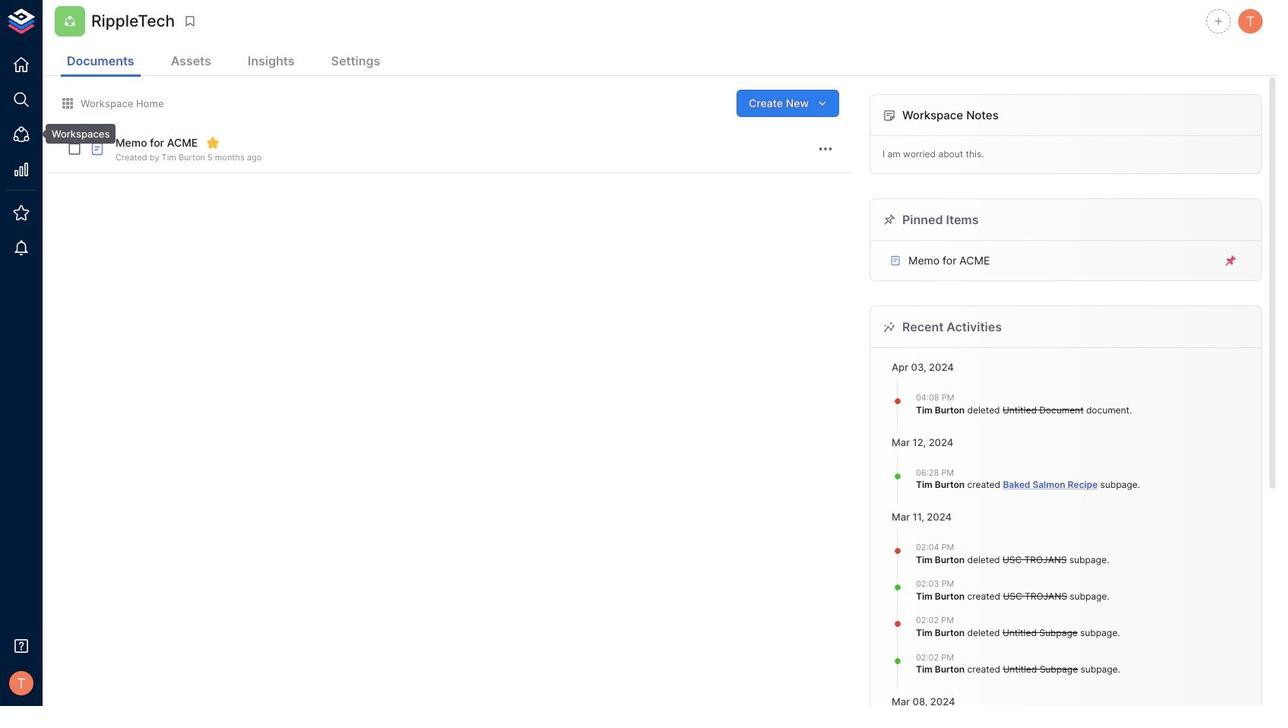 Task type: describe. For each thing, give the bounding box(es) containing it.
remove favorite image
[[206, 136, 220, 150]]

unpin image
[[1224, 254, 1238, 268]]

bookmark image
[[183, 14, 197, 28]]



Task type: vqa. For each thing, say whether or not it's contained in the screenshot.
'Remove Bookmark' icon
no



Task type: locate. For each thing, give the bounding box(es) containing it.
tooltip
[[35, 124, 116, 144]]



